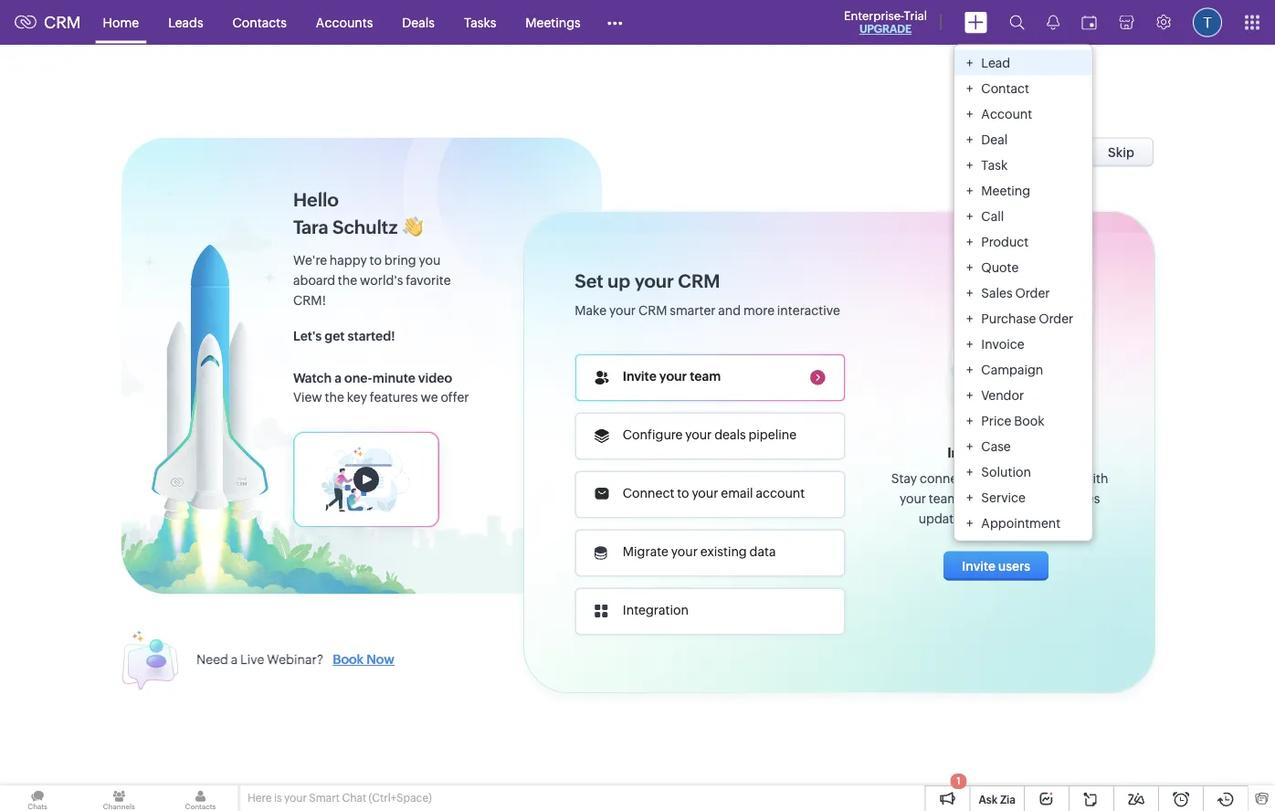 Task type: vqa. For each thing, say whether or not it's contained in the screenshot.
set
yes



Task type: locate. For each thing, give the bounding box(es) containing it.
deals
[[402, 15, 435, 30]]

0 horizontal spatial book
[[333, 652, 364, 667]]

profile image
[[1193, 8, 1223, 37]]

the down happy
[[338, 273, 357, 287]]

2 vertical spatial invite
[[962, 559, 996, 573]]

0 vertical spatial order
[[1016, 286, 1050, 300]]

1 vertical spatial and
[[988, 471, 1010, 486]]

0 vertical spatial a
[[335, 371, 342, 385]]

1 vertical spatial crm
[[678, 271, 720, 292]]

+ for + meeting
[[967, 183, 973, 198]]

+ left lead
[[967, 55, 973, 70]]

12 menu item from the top
[[955, 331, 1092, 357]]

the inside watch a one-minute video view the key features we offer
[[325, 390, 344, 404]]

your down stay
[[900, 491, 927, 506]]

+ up from
[[967, 490, 973, 505]]

leads
[[168, 15, 203, 30]]

invite your team up + solution
[[948, 445, 1053, 461]]

5 menu item from the top
[[955, 152, 1092, 178]]

and inside stay connected and collaborate with your team members to share sales updates from one platform.
[[988, 471, 1010, 486]]

task
[[982, 158, 1008, 172]]

offer
[[441, 390, 469, 404]]

to right connect
[[677, 486, 689, 501]]

home link
[[88, 0, 154, 44]]

a left live
[[231, 652, 238, 667]]

1 horizontal spatial and
[[988, 471, 1010, 486]]

menu item down invoice
[[955, 357, 1092, 382]]

your up configure
[[660, 369, 687, 384]]

1 horizontal spatial a
[[335, 371, 342, 385]]

9 + from the top
[[967, 260, 973, 275]]

the left "key"
[[325, 390, 344, 404]]

menu item up the contact at top
[[955, 50, 1092, 75]]

menu item down 'vendor'
[[955, 408, 1092, 434]]

menu item up the "service"
[[955, 459, 1092, 485]]

0 horizontal spatial to
[[370, 253, 382, 267]]

invite inside button
[[962, 559, 996, 573]]

18 + from the top
[[967, 490, 973, 505]]

menu item up the meeting
[[955, 152, 1092, 178]]

invite up configure
[[623, 369, 657, 384]]

+ invoice
[[967, 337, 1025, 351]]

+ campaign
[[967, 362, 1044, 377]]

+ down + case
[[967, 465, 973, 479]]

8 menu item from the top
[[955, 229, 1092, 254]]

order up + purchase order at the right top
[[1016, 286, 1050, 300]]

book
[[1014, 413, 1045, 428], [333, 652, 364, 667]]

13 + from the top
[[967, 362, 973, 377]]

deal
[[982, 132, 1008, 147]]

1 horizontal spatial crm
[[639, 303, 667, 318]]

menu item up quote
[[955, 229, 1092, 254]]

0 vertical spatial and
[[718, 303, 741, 318]]

14 + from the top
[[967, 388, 973, 402]]

11 + from the top
[[967, 311, 973, 326]]

menu item down + sales order
[[955, 306, 1092, 331]]

1 vertical spatial the
[[325, 390, 344, 404]]

17 + from the top
[[967, 465, 973, 479]]

+ for + sales order
[[967, 286, 973, 300]]

+ up + vendor
[[967, 362, 973, 377]]

a
[[335, 371, 342, 385], [231, 652, 238, 667]]

to left share
[[1021, 491, 1034, 506]]

team up 'collaborate'
[[1019, 445, 1053, 461]]

+ left price
[[967, 413, 973, 428]]

to up world's
[[370, 253, 382, 267]]

search image
[[1010, 15, 1025, 30]]

+ for + vendor
[[967, 388, 973, 402]]

10 + from the top
[[967, 286, 973, 300]]

15 menu item from the top
[[955, 408, 1092, 434]]

12 + from the top
[[967, 337, 973, 351]]

2 + from the top
[[967, 81, 973, 95]]

trial
[[904, 9, 927, 22]]

hello
[[293, 189, 339, 210]]

invite users button
[[944, 551, 1049, 581]]

invite up connected
[[948, 445, 984, 461]]

1 vertical spatial invite your team
[[948, 445, 1053, 461]]

contacts image
[[163, 786, 238, 811]]

0 vertical spatial invite your team
[[623, 369, 721, 384]]

skip button
[[1089, 138, 1154, 167]]

+ up + invoice
[[967, 311, 973, 326]]

menu item up + purchase order at the right top
[[955, 280, 1092, 306]]

menu item up the solution
[[955, 434, 1092, 459]]

+ account
[[967, 106, 1033, 121]]

ask zia
[[979, 794, 1016, 806]]

menu item
[[955, 50, 1092, 75], [955, 75, 1092, 101], [955, 101, 1092, 127], [955, 127, 1092, 152], [955, 152, 1092, 178], [955, 178, 1092, 203], [955, 203, 1092, 229], [955, 229, 1092, 254], [955, 254, 1092, 280], [955, 280, 1092, 306], [955, 306, 1092, 331], [955, 331, 1092, 357], [955, 357, 1092, 382], [955, 382, 1092, 408], [955, 408, 1092, 434], [955, 434, 1092, 459], [955, 459, 1092, 485], [955, 485, 1092, 510], [955, 510, 1092, 536]]

team
[[690, 369, 721, 384], [1019, 445, 1053, 461], [929, 491, 959, 506]]

1 horizontal spatial team
[[929, 491, 959, 506]]

integration
[[623, 603, 689, 618]]

here
[[248, 792, 272, 805]]

6 + from the top
[[967, 183, 973, 198]]

solution
[[982, 465, 1031, 479]]

profile element
[[1182, 0, 1234, 44]]

crm up smarter
[[678, 271, 720, 292]]

0 vertical spatial book
[[1014, 413, 1045, 428]]

1 vertical spatial book
[[333, 652, 364, 667]]

menu item up account
[[955, 75, 1092, 101]]

+ price book
[[967, 413, 1045, 428]]

menu item down task
[[955, 178, 1092, 203]]

deals link
[[388, 0, 449, 44]]

+ up + call
[[967, 183, 973, 198]]

sales
[[982, 286, 1013, 300]]

+ left case
[[967, 439, 973, 454]]

create menu element
[[954, 0, 999, 44]]

1
[[957, 776, 961, 787]]

+ left invoice
[[967, 337, 973, 351]]

key
[[347, 390, 367, 404]]

minute
[[372, 371, 416, 385]]

+ for + deal
[[967, 132, 973, 147]]

+ left quote
[[967, 260, 973, 275]]

menu item down account
[[955, 127, 1092, 152]]

+ left deal
[[967, 132, 973, 147]]

we're happy to bring you aboard the world's favorite crm!
[[293, 253, 451, 307]]

+ for + campaign
[[967, 362, 973, 377]]

make your crm smarter and more interactive
[[575, 303, 841, 318]]

2 horizontal spatial crm
[[678, 271, 720, 292]]

+ left 'vendor'
[[967, 388, 973, 402]]

now
[[367, 652, 395, 667]]

8 + from the top
[[967, 234, 973, 249]]

meeting
[[982, 183, 1031, 198]]

need
[[196, 652, 228, 667]]

+ sales order
[[967, 286, 1050, 300]]

members
[[962, 491, 1019, 506]]

your right the 'up' at the left top of the page
[[635, 271, 674, 292]]

team up the configure your deals pipeline
[[690, 369, 721, 384]]

7 + from the top
[[967, 209, 973, 223]]

+ for + service
[[967, 490, 973, 505]]

10 menu item from the top
[[955, 280, 1092, 306]]

invite your team up configure
[[623, 369, 721, 384]]

invite
[[623, 369, 657, 384], [948, 445, 984, 461], [962, 559, 996, 573]]

order for + purchase order
[[1039, 311, 1074, 326]]

+ for + lead
[[967, 55, 973, 70]]

+ left sales
[[967, 286, 973, 300]]

migrate your existing data
[[623, 545, 776, 559]]

5 + from the top
[[967, 158, 973, 172]]

1 + from the top
[[967, 55, 973, 70]]

+
[[967, 55, 973, 70], [967, 81, 973, 95], [967, 106, 973, 121], [967, 132, 973, 147], [967, 158, 973, 172], [967, 183, 973, 198], [967, 209, 973, 223], [967, 234, 973, 249], [967, 260, 973, 275], [967, 286, 973, 300], [967, 311, 973, 326], [967, 337, 973, 351], [967, 362, 973, 377], [967, 388, 973, 402], [967, 413, 973, 428], [967, 439, 973, 454], [967, 465, 973, 479], [967, 490, 973, 505], [967, 516, 973, 530]]

meetings link
[[511, 0, 595, 44]]

and up "+ service"
[[988, 471, 1010, 486]]

16 + from the top
[[967, 439, 973, 454]]

0 horizontal spatial invite your team
[[623, 369, 721, 384]]

+ solution
[[967, 465, 1031, 479]]

email
[[721, 486, 753, 501]]

0 horizontal spatial a
[[231, 652, 238, 667]]

14 menu item from the top
[[955, 382, 1092, 408]]

+ down members
[[967, 516, 973, 530]]

+ down + lead
[[967, 81, 973, 95]]

menu item down + purchase order at the right top
[[955, 331, 1092, 357]]

menu item down the "service"
[[955, 510, 1092, 536]]

11 menu item from the top
[[955, 306, 1092, 331]]

book left the now
[[333, 652, 364, 667]]

chat
[[342, 792, 366, 805]]

3 + from the top
[[967, 106, 973, 121]]

2 vertical spatial team
[[929, 491, 959, 506]]

one
[[1001, 511, 1024, 526]]

your right is
[[284, 792, 307, 805]]

and left the more
[[718, 303, 741, 318]]

your
[[635, 271, 674, 292], [609, 303, 636, 318], [660, 369, 687, 384], [686, 428, 712, 442], [987, 445, 1016, 461], [692, 486, 719, 501], [900, 491, 927, 506], [671, 545, 698, 559], [284, 792, 307, 805]]

+ left task
[[967, 158, 973, 172]]

+ for + appointment
[[967, 516, 973, 530]]

1 vertical spatial team
[[1019, 445, 1053, 461]]

1 vertical spatial order
[[1039, 311, 1074, 326]]

+ call
[[967, 209, 1004, 223]]

order right the "purchase"
[[1039, 311, 1074, 326]]

menu item down campaign
[[955, 382, 1092, 408]]

0 vertical spatial invite
[[623, 369, 657, 384]]

ask
[[979, 794, 998, 806]]

we're
[[293, 253, 327, 267]]

a inside watch a one-minute video view the key features we offer
[[335, 371, 342, 385]]

campaign
[[982, 362, 1044, 377]]

1 horizontal spatial to
[[677, 486, 689, 501]]

menu item down the meeting
[[955, 203, 1092, 229]]

+ for + task
[[967, 158, 973, 172]]

the inside we're happy to bring you aboard the world's favorite crm!
[[338, 273, 357, 287]]

+ for + quote
[[967, 260, 973, 275]]

invite left users at the right bottom of page
[[962, 559, 996, 573]]

13 menu item from the top
[[955, 357, 1092, 382]]

call
[[982, 209, 1004, 223]]

2 horizontal spatial to
[[1021, 491, 1034, 506]]

15 + from the top
[[967, 413, 973, 428]]

+ left call
[[967, 209, 973, 223]]

16 menu item from the top
[[955, 434, 1092, 459]]

meetings
[[526, 15, 581, 30]]

video
[[418, 371, 452, 385]]

crm down set up your crm
[[639, 303, 667, 318]]

a for one-
[[335, 371, 342, 385]]

and
[[718, 303, 741, 318], [988, 471, 1010, 486]]

book inside menu item
[[1014, 413, 1045, 428]]

+ product
[[967, 234, 1029, 249]]

+ quote
[[967, 260, 1019, 275]]

smart
[[309, 792, 340, 805]]

features
[[370, 390, 418, 404]]

+ task
[[967, 158, 1008, 172]]

pipeline
[[749, 428, 797, 442]]

happy
[[330, 253, 367, 267]]

crm left home link
[[44, 13, 81, 32]]

book right price
[[1014, 413, 1045, 428]]

tasks link
[[449, 0, 511, 44]]

share
[[1036, 491, 1068, 506]]

signals element
[[1036, 0, 1071, 45]]

0 vertical spatial crm
[[44, 13, 81, 32]]

0 vertical spatial the
[[338, 273, 357, 287]]

connect to your email account
[[623, 486, 805, 501]]

+ down + call
[[967, 234, 973, 249]]

invite your team
[[623, 369, 721, 384], [948, 445, 1053, 461]]

one-
[[345, 371, 372, 385]]

search element
[[999, 0, 1036, 45]]

menu item up + sales order
[[955, 254, 1092, 280]]

+ up + deal
[[967, 106, 973, 121]]

schultz
[[333, 217, 398, 238]]

+ lead
[[967, 55, 1011, 70]]

19 + from the top
[[967, 516, 973, 530]]

1 horizontal spatial book
[[1014, 413, 1045, 428]]

1 menu item from the top
[[955, 50, 1092, 75]]

create menu image
[[965, 11, 988, 33]]

0 horizontal spatial team
[[690, 369, 721, 384]]

1 vertical spatial a
[[231, 652, 238, 667]]

4 + from the top
[[967, 132, 973, 147]]

make
[[575, 303, 607, 318]]

menu item up "one"
[[955, 485, 1092, 510]]

7 menu item from the top
[[955, 203, 1092, 229]]

your inside stay connected and collaborate with your team members to share sales updates from one platform.
[[900, 491, 927, 506]]

a left the one- on the left top of the page
[[335, 371, 342, 385]]

menu item down the contact at top
[[955, 101, 1092, 127]]

team up the updates
[[929, 491, 959, 506]]

order
[[1016, 286, 1050, 300], [1039, 311, 1074, 326]]

home
[[103, 15, 139, 30]]

+ for + case
[[967, 439, 973, 454]]

we
[[421, 390, 438, 404]]



Task type: describe. For each thing, give the bounding box(es) containing it.
+ for + purchase order
[[967, 311, 973, 326]]

9 menu item from the top
[[955, 254, 1092, 280]]

enterprise-
[[844, 9, 904, 22]]

favorite
[[406, 273, 451, 287]]

+ purchase order
[[967, 311, 1074, 326]]

book now link
[[324, 652, 395, 667]]

get
[[325, 328, 345, 343]]

2 horizontal spatial team
[[1019, 445, 1053, 461]]

your up + solution
[[987, 445, 1016, 461]]

interactive
[[777, 303, 841, 318]]

purchase
[[982, 311, 1037, 326]]

you
[[419, 253, 441, 267]]

appointment
[[982, 516, 1061, 530]]

17 menu item from the top
[[955, 459, 1092, 485]]

migrate
[[623, 545, 669, 559]]

product
[[982, 234, 1029, 249]]

+ for + call
[[967, 209, 973, 223]]

+ for + product
[[967, 234, 973, 249]]

1 vertical spatial invite
[[948, 445, 984, 461]]

accounts link
[[301, 0, 388, 44]]

need a live webinar? book now
[[196, 652, 395, 667]]

set up your crm
[[575, 271, 720, 292]]

let's get started!
[[293, 328, 395, 343]]

existing
[[701, 545, 747, 559]]

lead
[[982, 55, 1011, 70]]

sales
[[1071, 491, 1100, 506]]

bring
[[384, 253, 416, 267]]

signals image
[[1047, 15, 1060, 30]]

+ contact
[[967, 81, 1030, 95]]

calendar image
[[1082, 15, 1097, 30]]

crm!
[[293, 293, 326, 307]]

the for world's
[[338, 273, 357, 287]]

case
[[982, 439, 1011, 454]]

your right migrate
[[671, 545, 698, 559]]

is
[[274, 792, 282, 805]]

contacts link
[[218, 0, 301, 44]]

collaborate
[[1013, 471, 1080, 486]]

to inside we're happy to bring you aboard the world's favorite crm!
[[370, 253, 382, 267]]

deals
[[715, 428, 746, 442]]

2 vertical spatial crm
[[639, 303, 667, 318]]

skip
[[1108, 145, 1135, 159]]

tasks
[[464, 15, 496, 30]]

a for live
[[231, 652, 238, 667]]

6 menu item from the top
[[955, 178, 1092, 203]]

invite users
[[962, 559, 1031, 573]]

zia
[[1000, 794, 1016, 806]]

with
[[1083, 471, 1109, 486]]

your left email
[[692, 486, 719, 501]]

+ case
[[967, 439, 1011, 454]]

order for + sales order
[[1016, 286, 1050, 300]]

4 menu item from the top
[[955, 127, 1092, 152]]

stay connected and collaborate with your team members to share sales updates from one platform.
[[892, 471, 1109, 526]]

+ for + account
[[967, 106, 973, 121]]

account
[[982, 106, 1033, 121]]

crm link
[[15, 13, 81, 32]]

0 horizontal spatial and
[[718, 303, 741, 318]]

here is your smart chat (ctrl+space)
[[248, 792, 432, 805]]

more
[[744, 303, 775, 318]]

connect
[[623, 486, 675, 501]]

configure your deals pipeline
[[623, 428, 797, 442]]

2 menu item from the top
[[955, 75, 1092, 101]]

invoice
[[982, 337, 1025, 351]]

channels image
[[81, 786, 157, 811]]

accounts
[[316, 15, 373, 30]]

(ctrl+space)
[[369, 792, 432, 805]]

chats image
[[0, 786, 75, 811]]

+ deal
[[967, 132, 1008, 147]]

to inside stay connected and collaborate with your team members to share sales updates from one platform.
[[1021, 491, 1034, 506]]

the for key
[[325, 390, 344, 404]]

19 menu item from the top
[[955, 510, 1092, 536]]

+ for + contact
[[967, 81, 973, 95]]

from
[[970, 511, 998, 526]]

started!
[[348, 328, 395, 343]]

let's
[[293, 328, 322, 343]]

3 menu item from the top
[[955, 101, 1092, 127]]

updates
[[919, 511, 967, 526]]

team inside stay connected and collaborate with your team members to share sales updates from one platform.
[[929, 491, 959, 506]]

18 menu item from the top
[[955, 485, 1092, 510]]

your down the 'up' at the left top of the page
[[609, 303, 636, 318]]

+ for + invoice
[[967, 337, 973, 351]]

view
[[293, 390, 322, 404]]

Other Modules field
[[595, 8, 635, 37]]

+ for + solution
[[967, 465, 973, 479]]

+ for + price book
[[967, 413, 973, 428]]

+ service
[[967, 490, 1026, 505]]

1 horizontal spatial invite your team
[[948, 445, 1053, 461]]

stay
[[892, 471, 918, 486]]

data
[[750, 545, 776, 559]]

vendor
[[982, 388, 1024, 402]]

watch a one-minute video view the key features we offer
[[293, 371, 469, 404]]

up
[[608, 271, 631, 292]]

0 vertical spatial team
[[690, 369, 721, 384]]

webinar?
[[267, 652, 324, 667]]

service
[[982, 490, 1026, 505]]

world's
[[360, 273, 403, 287]]

hello tara schultz
[[293, 189, 398, 238]]

account
[[756, 486, 805, 501]]

platform.
[[1026, 511, 1081, 526]]

0 horizontal spatial crm
[[44, 13, 81, 32]]

smarter
[[670, 303, 716, 318]]

enterprise-trial upgrade
[[844, 9, 927, 35]]

quote
[[982, 260, 1019, 275]]

your left deals
[[686, 428, 712, 442]]

aboard
[[293, 273, 335, 287]]

contact
[[982, 81, 1030, 95]]

configure
[[623, 428, 683, 442]]

upgrade
[[860, 23, 912, 35]]



